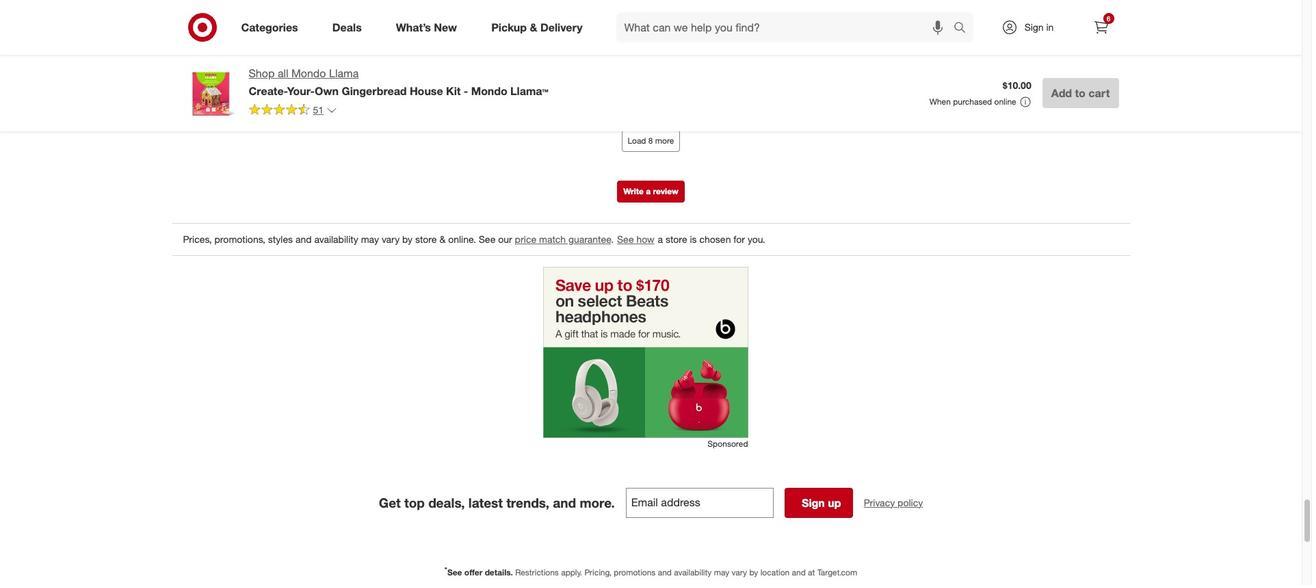 Task type: locate. For each thing, give the bounding box(es) containing it.
how
[[637, 233, 655, 245]]

1 horizontal spatial is
[[690, 233, 697, 245]]

pickup
[[492, 20, 527, 34]]

0 horizontal spatial see
[[448, 567, 462, 578]]

pickup & delivery link
[[480, 12, 600, 42]]

guarantee
[[569, 233, 611, 245]]

see right .
[[617, 233, 634, 245]]

more
[[656, 135, 675, 146]]

create-
[[249, 84, 287, 98]]

add
[[1052, 86, 1073, 100]]

- right kit
[[464, 84, 468, 98]]

may inside * see offer details. restrictions apply. pricing, promotions and availability may vary by location and at target.com
[[714, 567, 730, 578]]

chosen
[[700, 233, 731, 245]]

and inside so much easier to do than trying to put together and decorate a real gingerbread house. i love that it comes with a little glue bottle. we can probably try to store it to bring out next year which is convenient.
[[418, 38, 434, 50]]

i
[[589, 38, 592, 50]]

- inside shop all mondo llama create-your-own gingerbread house kit - mondo llama™
[[464, 84, 468, 98]]

next
[[422, 52, 441, 63]]

sign inside button
[[802, 496, 825, 510]]

search button
[[948, 12, 981, 45]]

write a review button
[[618, 180, 685, 202]]

1 horizontal spatial out of 5
[[923, 14, 956, 26]]

by
[[403, 233, 413, 245], [750, 567, 759, 578]]

1 vertical spatial availability
[[674, 567, 712, 578]]

advertisement region
[[543, 267, 749, 438]]

love
[[595, 38, 612, 50]]

get
[[379, 495, 401, 511]]

see
[[479, 233, 496, 245], [617, 233, 634, 245], [448, 567, 462, 578]]

0 vertical spatial review
[[1060, 68, 1091, 82]]

1 horizontal spatial review
[[1060, 68, 1091, 82]]

1 vertical spatial vary
[[732, 567, 748, 578]]

do
[[289, 38, 300, 50]]

a left little
[[693, 38, 699, 50]]

sign for sign in
[[1025, 21, 1044, 33]]

a right how
[[658, 233, 663, 245]]

1 horizontal spatial may
[[714, 567, 730, 578]]

mondo down try
[[292, 66, 326, 80]]

by left the online. in the left top of the page
[[403, 233, 413, 245]]

up
[[828, 496, 842, 510]]

1 vertical spatial may
[[714, 567, 730, 578]]

0 vertical spatial -
[[239, 15, 242, 26]]

review up add to cart
[[1060, 68, 1091, 82]]

try
[[313, 52, 324, 63]]

review right write
[[653, 186, 679, 196]]

0 vertical spatial vary
[[382, 233, 400, 245]]

is left chosen at the top
[[690, 233, 697, 245]]

2 horizontal spatial out
[[923, 14, 937, 26]]

see inside * see offer details. restrictions apply. pricing, promotions and availability may vary by location and at target.com
[[448, 567, 462, 578]]

a inside button
[[646, 186, 651, 196]]

store left the online. in the left top of the page
[[415, 233, 437, 245]]

styles
[[268, 233, 293, 245]]

online
[[995, 97, 1017, 107]]

1 horizontal spatial mondo
[[472, 84, 508, 98]]

store right how
[[666, 233, 688, 245]]

a right write
[[646, 186, 651, 196]]

8
[[649, 135, 653, 146]]

1 horizontal spatial 5
[[951, 14, 956, 26]]

& left the online. in the left top of the page
[[440, 233, 446, 245]]

search
[[948, 22, 981, 35]]

sign left in
[[1025, 21, 1044, 33]]

1 of from the left
[[837, 14, 845, 26]]

1 horizontal spatial vary
[[732, 567, 748, 578]]

that
[[615, 38, 631, 50]]

-
[[239, 15, 242, 26], [464, 84, 468, 98]]

1 horizontal spatial of
[[940, 14, 948, 26]]

1 vertical spatial by
[[750, 567, 759, 578]]

mondo
[[292, 66, 326, 80], [472, 84, 508, 98]]

policy
[[898, 497, 924, 508]]

glue
[[722, 38, 740, 50]]

&
[[530, 20, 538, 34], [440, 233, 446, 245]]

delivery
[[541, 20, 583, 34]]

see left offer
[[448, 567, 462, 578]]

it down "put"
[[362, 52, 367, 63]]

which
[[464, 52, 489, 63]]

0 horizontal spatial vary
[[382, 233, 400, 245]]

latest
[[469, 495, 503, 511]]

6
[[1107, 14, 1111, 23]]

availability right the promotions
[[674, 567, 712, 578]]

0 horizontal spatial &
[[440, 233, 446, 245]]

1 horizontal spatial &
[[530, 20, 538, 34]]

write
[[624, 186, 644, 196]]

1 5 from the left
[[848, 14, 853, 26]]

to inside "button"
[[1076, 86, 1086, 100]]

1 horizontal spatial -
[[464, 84, 468, 98]]

0 vertical spatial may
[[361, 233, 379, 245]]

1 horizontal spatial store
[[415, 233, 437, 245]]

sign
[[1025, 21, 1044, 33], [802, 496, 825, 510]]

,
[[284, 15, 287, 26]]

out inside so much easier to do than trying to put together and decorate a real gingerbread house. i love that it comes with a little glue bottle. we can probably try to store it to bring out next year which is convenient.
[[406, 52, 420, 63]]

- left 7
[[239, 15, 242, 26]]

may
[[361, 233, 379, 245], [714, 567, 730, 578]]

sponsored
[[708, 438, 749, 449]]

vary inside report review region
[[382, 233, 400, 245]]

to
[[278, 38, 286, 50], [351, 38, 360, 50], [327, 52, 335, 63], [370, 52, 379, 63], [1076, 86, 1086, 100]]

is inside so much easier to do than trying to put together and decorate a real gingerbread house. i love that it comes with a little glue bottle. we can probably try to store it to bring out next year which is convenient.
[[492, 52, 499, 63]]

2 5 from the left
[[951, 14, 956, 26]]

sign left up
[[802, 496, 825, 510]]

1 horizontal spatial sign
[[1025, 21, 1044, 33]]

of
[[837, 14, 845, 26], [940, 14, 948, 26]]

vary
[[382, 233, 400, 245], [732, 567, 748, 578]]

0 horizontal spatial store
[[338, 52, 360, 63]]

None text field
[[626, 488, 774, 518]]

report review button
[[1023, 67, 1091, 83]]

availability right styles
[[315, 233, 359, 245]]

see left our
[[479, 233, 496, 245]]

it right that
[[634, 38, 639, 50]]

0 horizontal spatial may
[[361, 233, 379, 245]]

bottle.
[[208, 52, 235, 63]]

load
[[628, 135, 647, 146]]

house.
[[558, 38, 587, 50]]

1 vertical spatial -
[[464, 84, 468, 98]]

0 horizontal spatial sign
[[802, 496, 825, 510]]

out
[[820, 14, 834, 26], [923, 14, 937, 26], [406, 52, 420, 63]]

0 horizontal spatial out of 5
[[820, 14, 853, 26]]

1 horizontal spatial by
[[750, 567, 759, 578]]

and up the next
[[418, 38, 434, 50]]

it
[[634, 38, 639, 50], [362, 52, 367, 63]]

and left more.
[[553, 495, 577, 511]]

0 horizontal spatial -
[[239, 15, 242, 26]]

and left at
[[792, 567, 806, 578]]

0 horizontal spatial of
[[837, 14, 845, 26]]

0 horizontal spatial availability
[[315, 233, 359, 245]]

bring
[[381, 52, 403, 63]]

1 out of 5 from the left
[[820, 14, 853, 26]]

*
[[445, 565, 448, 573]]

1 vertical spatial sign
[[802, 496, 825, 510]]

0 vertical spatial sign
[[1025, 21, 1044, 33]]

is down real
[[492, 52, 499, 63]]

0 vertical spatial availability
[[315, 233, 359, 245]]

store
[[338, 52, 360, 63], [415, 233, 437, 245], [666, 233, 688, 245]]

for
[[734, 233, 745, 245]]

0 horizontal spatial it
[[362, 52, 367, 63]]

2 horizontal spatial store
[[666, 233, 688, 245]]

to right add
[[1076, 86, 1086, 100]]

and
[[418, 38, 434, 50], [296, 233, 312, 245], [553, 495, 577, 511], [658, 567, 672, 578], [792, 567, 806, 578]]

& up the gingerbread
[[530, 20, 538, 34]]

prices,
[[183, 233, 212, 245]]

1 vertical spatial review
[[653, 186, 679, 196]]

store up llama
[[338, 52, 360, 63]]

- inside report review region
[[239, 15, 242, 26]]

at
[[808, 567, 816, 578]]

easier
[[249, 38, 275, 50]]

0 vertical spatial mondo
[[292, 66, 326, 80]]

mondo down which
[[472, 84, 508, 98]]

1 horizontal spatial availability
[[674, 567, 712, 578]]

gingerbread
[[342, 84, 407, 98]]

0 horizontal spatial out
[[406, 52, 420, 63]]

0 horizontal spatial is
[[492, 52, 499, 63]]

0 vertical spatial is
[[492, 52, 499, 63]]

match
[[539, 233, 566, 245]]

target.com
[[818, 567, 858, 578]]

1 vertical spatial &
[[440, 233, 446, 245]]

0 vertical spatial by
[[403, 233, 413, 245]]

shop all mondo llama create-your-own gingerbread house kit - mondo llama™
[[249, 66, 549, 98]]

little
[[701, 38, 719, 50]]

0 horizontal spatial 5
[[848, 14, 853, 26]]

What can we help you find? suggestions appear below search field
[[616, 12, 957, 42]]

report review
[[1023, 68, 1091, 82]]

a left real
[[478, 38, 483, 50]]

1 horizontal spatial it
[[634, 38, 639, 50]]

and right the promotions
[[658, 567, 672, 578]]

by left location
[[750, 567, 759, 578]]

ueidjeb
[[208, 15, 237, 26]]

apply.
[[561, 567, 583, 578]]

is
[[492, 52, 499, 63], [690, 233, 697, 245]]

0 vertical spatial it
[[634, 38, 639, 50]]

0 horizontal spatial by
[[403, 233, 413, 245]]

2 out of 5 from the left
[[923, 14, 956, 26]]



Task type: vqa. For each thing, say whether or not it's contained in the screenshot.
match at the left top of the page
yes



Task type: describe. For each thing, give the bounding box(es) containing it.
prices, promotions, styles and availability may vary by store & online. see our price match guarantee . see how a store is chosen for you.
[[183, 233, 766, 245]]

sign up
[[802, 496, 842, 510]]

pricing,
[[585, 567, 612, 578]]

add to cart
[[1052, 86, 1111, 100]]

gingerbread
[[504, 38, 556, 50]]

51
[[313, 104, 324, 116]]

llama
[[329, 66, 359, 80]]

by inside report review region
[[403, 233, 413, 245]]

what's
[[396, 20, 431, 34]]

7
[[245, 15, 249, 26]]

new
[[434, 20, 457, 34]]

convenient.
[[502, 52, 551, 63]]

than
[[303, 38, 322, 50]]

probably
[[272, 52, 310, 63]]

availability inside report review region
[[315, 233, 359, 245]]

write a review
[[624, 186, 679, 196]]

you.
[[748, 233, 766, 245]]

vary inside * see offer details. restrictions apply. pricing, promotions and availability may vary by location and at target.com
[[732, 567, 748, 578]]

more.
[[580, 495, 615, 511]]

together
[[379, 38, 415, 50]]

comes
[[642, 38, 670, 50]]

location
[[761, 567, 790, 578]]

to right try
[[327, 52, 335, 63]]

categories
[[241, 20, 298, 34]]

shop
[[249, 66, 275, 80]]

deals,
[[429, 495, 465, 511]]

verified
[[289, 15, 316, 26]]

add to cart button
[[1043, 78, 1120, 108]]

get top deals, latest trends, and more.
[[379, 495, 615, 511]]

so much easier to do than trying to put together and decorate a real gingerbread house. i love that it comes with a little glue bottle. we can probably try to store it to bring out next year which is convenient.
[[208, 38, 740, 63]]

when
[[930, 97, 951, 107]]

privacy policy
[[864, 497, 924, 508]]

ago
[[271, 15, 284, 26]]

when purchased online
[[930, 97, 1017, 107]]

see how button
[[617, 232, 656, 247]]

all
[[278, 66, 289, 80]]

ueidjeb - 7 days ago , verified purchaser
[[208, 15, 356, 26]]

* see offer details. restrictions apply. pricing, promotions and availability may vary by location and at target.com
[[445, 565, 858, 578]]

much
[[223, 38, 247, 50]]

your-
[[287, 84, 315, 98]]

report review region
[[172, 0, 1131, 463]]

with
[[673, 38, 691, 50]]

we
[[238, 52, 252, 63]]

can
[[254, 52, 270, 63]]

deals
[[332, 20, 362, 34]]

to down "put"
[[370, 52, 379, 63]]

so
[[208, 38, 220, 50]]

decorate
[[437, 38, 475, 50]]

restrictions
[[516, 567, 559, 578]]

report
[[1023, 68, 1057, 82]]

1 vertical spatial mondo
[[472, 84, 508, 98]]

.
[[611, 233, 614, 245]]

availability inside * see offer details. restrictions apply. pricing, promotions and availability may vary by location and at target.com
[[674, 567, 712, 578]]

price match guarantee link
[[515, 233, 611, 245]]

kit
[[446, 84, 461, 98]]

trying
[[324, 38, 349, 50]]

top
[[405, 495, 425, 511]]

& inside report review region
[[440, 233, 446, 245]]

load 8 more
[[628, 135, 675, 146]]

2 of from the left
[[940, 14, 948, 26]]

1 vertical spatial is
[[690, 233, 697, 245]]

purchaser
[[319, 15, 356, 26]]

our
[[498, 233, 513, 245]]

image of create-your-own gingerbread house kit - mondo llama™ image
[[183, 66, 238, 120]]

0 vertical spatial &
[[530, 20, 538, 34]]

to left "put"
[[351, 38, 360, 50]]

sign in
[[1025, 21, 1054, 33]]

1 vertical spatial it
[[362, 52, 367, 63]]

pickup & delivery
[[492, 20, 583, 34]]

sign up button
[[785, 488, 853, 518]]

own
[[315, 84, 339, 98]]

may inside report review region
[[361, 233, 379, 245]]

sign for sign up
[[802, 496, 825, 510]]

in
[[1047, 21, 1054, 33]]

promotions,
[[215, 233, 266, 245]]

categories link
[[230, 12, 315, 42]]

sign in link
[[990, 12, 1076, 42]]

purchased
[[954, 97, 993, 107]]

and right styles
[[296, 233, 312, 245]]

privacy
[[864, 497, 895, 508]]

51 link
[[249, 103, 338, 119]]

0 horizontal spatial review
[[653, 186, 679, 196]]

$10.00
[[1003, 80, 1032, 91]]

put
[[363, 38, 377, 50]]

offer
[[465, 567, 483, 578]]

by inside * see offer details. restrictions apply. pricing, promotions and availability may vary by location and at target.com
[[750, 567, 759, 578]]

1 horizontal spatial out
[[820, 14, 834, 26]]

store inside so much easier to do than trying to put together and decorate a real gingerbread house. i love that it comes with a little glue bottle. we can probably try to store it to bring out next year which is convenient.
[[338, 52, 360, 63]]

1 horizontal spatial see
[[479, 233, 496, 245]]

6 link
[[1087, 12, 1117, 42]]

to left the do
[[278, 38, 286, 50]]

0 horizontal spatial mondo
[[292, 66, 326, 80]]

details.
[[485, 567, 513, 578]]

online.
[[448, 233, 476, 245]]

price
[[515, 233, 537, 245]]

2 horizontal spatial see
[[617, 233, 634, 245]]



